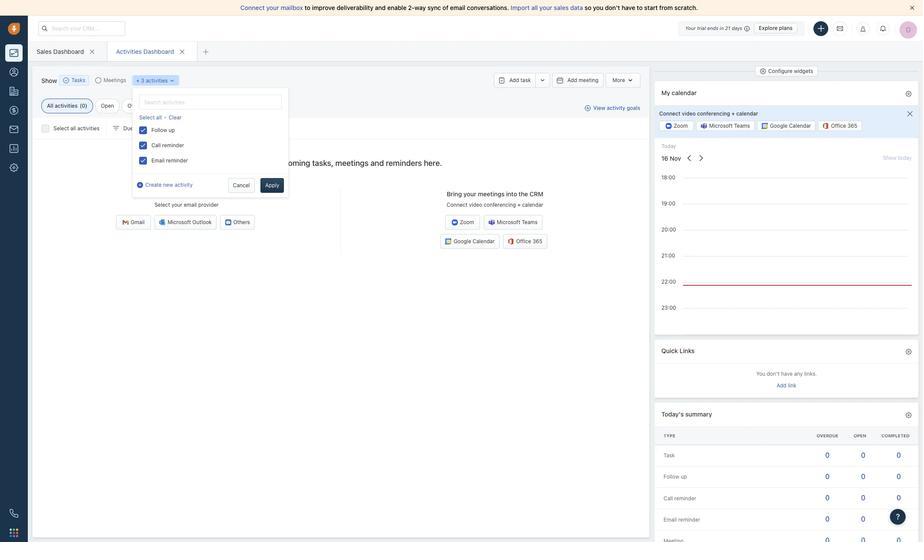 Task type: locate. For each thing, give the bounding box(es) containing it.
find your upcoming tasks, meetings and reminders here.
[[240, 159, 442, 168]]

1 horizontal spatial dashboard
[[143, 48, 174, 55]]

select inside select all 'link'
[[139, 114, 155, 121]]

bring inside bring your emails into the crm select your email provider
[[142, 191, 158, 198]]

into
[[194, 191, 205, 198], [506, 191, 517, 198]]

2 horizontal spatial add
[[777, 383, 787, 389]]

select up date:
[[139, 114, 155, 121]]

open
[[101, 103, 114, 109], [854, 434, 867, 439]]

nov up 18:00
[[670, 155, 681, 162]]

enable
[[387, 4, 407, 11]]

zoom for the right zoom "button"
[[674, 123, 688, 129]]

tasks
[[71, 77, 85, 84]]

new
[[163, 182, 173, 188]]

dashboard right the sales
[[53, 48, 84, 55]]

trial
[[697, 25, 706, 31]]

1 horizontal spatial +
[[518, 202, 521, 208]]

the inside bring your emails into the crm select your email provider
[[206, 191, 216, 198]]

0 vertical spatial nov
[[168, 125, 177, 132]]

1 vertical spatial (
[[166, 125, 168, 132]]

1 horizontal spatial open
[[854, 434, 867, 439]]

email down emails at top left
[[184, 202, 197, 208]]

microsoft down bring your meetings into the crm connect video conferencing + calendar
[[497, 219, 520, 226]]

call down task
[[664, 496, 673, 502]]

google calendar
[[770, 123, 811, 129], [454, 238, 495, 245]]

email
[[151, 158, 165, 164], [664, 517, 677, 524]]

1 vertical spatial overdue
[[817, 434, 839, 439]]

0 link
[[826, 452, 830, 460], [861, 452, 866, 460], [897, 452, 901, 460], [826, 473, 830, 481], [861, 473, 866, 481], [897, 473, 901, 481], [826, 495, 830, 502], [861, 495, 866, 502], [897, 495, 901, 502], [826, 516, 830, 524], [861, 516, 866, 524], [897, 516, 901, 524]]

1 horizontal spatial nov
[[670, 155, 681, 162]]

the inside bring your meetings into the crm connect video conferencing + calendar
[[519, 191, 528, 198]]

your
[[266, 4, 279, 11], [540, 4, 552, 11], [257, 159, 273, 168], [159, 191, 172, 198], [464, 191, 477, 198], [172, 202, 182, 208]]

1 vertical spatial 365
[[533, 238, 543, 245]]

0 vertical spatial office
[[831, 123, 846, 129]]

2 vertical spatial connect
[[447, 202, 468, 208]]

all inside 'link'
[[156, 114, 162, 121]]

Search your CRM... text field
[[38, 21, 125, 36]]

quick links
[[662, 348, 695, 355]]

0 horizontal spatial follow
[[151, 127, 167, 134]]

2 into from the left
[[506, 191, 517, 198]]

activities right "all"
[[55, 103, 78, 109]]

meetings
[[335, 159, 369, 168], [478, 191, 505, 198]]

0 horizontal spatial zoom
[[460, 219, 474, 226]]

0 horizontal spatial dashboard
[[53, 48, 84, 55]]

0 horizontal spatial crm
[[217, 191, 231, 198]]

and left the reminders
[[371, 159, 384, 168]]

google calendar button for the right zoom "button"
[[757, 121, 816, 132]]

follow down task
[[664, 474, 680, 481]]

connect inside bring your meetings into the crm connect video conferencing + calendar
[[447, 202, 468, 208]]

google for google calendar button related to the bottom zoom "button"
[[454, 238, 471, 245]]

1 horizontal spatial to
[[637, 4, 643, 11]]

reminder
[[162, 142, 184, 149], [166, 158, 188, 164], [675, 496, 697, 502], [678, 517, 700, 524]]

the for meetings
[[519, 191, 528, 198]]

office 365 button for google calendar button related to the bottom zoom "button"
[[503, 235, 547, 249]]

others button
[[220, 215, 255, 230]]

1 horizontal spatial 16
[[662, 155, 668, 162]]

nov down clear link
[[168, 125, 177, 132]]

0 horizontal spatial microsoft
[[168, 219, 191, 226]]

teams for google calendar button associated with the right zoom "button"
[[734, 123, 750, 129]]

microsoft teams down bring your meetings into the crm connect video conferencing + calendar
[[497, 219, 538, 226]]

1 vertical spatial zoom
[[460, 219, 474, 226]]

0 vertical spatial office 365
[[831, 123, 858, 129]]

0 vertical spatial google
[[770, 123, 788, 129]]

1 crm from the left
[[217, 191, 231, 198]]

create new activity link
[[137, 181, 193, 189]]

widgets
[[794, 68, 813, 74]]

1 into from the left
[[194, 191, 205, 198]]

0 horizontal spatial calendar
[[473, 238, 495, 245]]

0 horizontal spatial video
[[469, 202, 482, 208]]

goals
[[627, 105, 641, 112]]

0 vertical spatial up
[[169, 127, 175, 134]]

teams down bring your meetings into the crm connect video conferencing + calendar
[[522, 219, 538, 226]]

2 dashboard from the left
[[143, 48, 174, 55]]

teams for google calendar button related to the bottom zoom "button"
[[522, 219, 538, 226]]

microsoft teams button for google calendar button related to the bottom zoom "button"
[[484, 215, 543, 230]]

calendar inside bring your meetings into the crm connect video conferencing + calendar
[[522, 202, 544, 208]]

1 vertical spatial all
[[156, 114, 162, 121]]

0 vertical spatial microsoft teams button
[[696, 121, 755, 132]]

close image
[[910, 6, 915, 10]]

+
[[136, 77, 140, 84], [732, 110, 735, 117], [518, 202, 521, 208]]

tasks,
[[312, 159, 334, 168]]

1 horizontal spatial office
[[831, 123, 846, 129]]

video inside bring your meetings into the crm connect video conferencing + calendar
[[469, 202, 482, 208]]

bring for bring your emails into the crm
[[142, 191, 158, 198]]

links.
[[805, 371, 817, 378]]

18:00
[[662, 174, 676, 181]]

zoom for the bottom zoom "button"
[[460, 219, 474, 226]]

nov
[[168, 125, 177, 132], [670, 155, 681, 162]]

0 horizontal spatial completed
[[162, 103, 189, 109]]

microsoft teams
[[710, 123, 750, 129], [497, 219, 538, 226]]

add meeting
[[568, 77, 599, 84]]

add left 'task'
[[509, 77, 519, 84]]

follow down select all 'link'
[[151, 127, 167, 134]]

1 horizontal spatial crm
[[530, 191, 543, 198]]

more button
[[606, 73, 641, 88], [606, 73, 641, 88]]

(
[[80, 103, 82, 109], [166, 125, 168, 132]]

activities dashboard
[[116, 48, 174, 55]]

1 vertical spatial conferencing
[[484, 202, 516, 208]]

the for emails
[[206, 191, 216, 198]]

select for select all activities
[[53, 125, 69, 132]]

calendar
[[789, 123, 811, 129], [473, 238, 495, 245]]

improve
[[312, 4, 335, 11]]

1 vertical spatial don't
[[767, 371, 780, 378]]

crm inside bring your meetings into the crm connect video conferencing + calendar
[[530, 191, 543, 198]]

1 vertical spatial meetings
[[478, 191, 505, 198]]

microsoft teams button down bring your meetings into the crm connect video conferencing + calendar
[[484, 215, 543, 230]]

1 vertical spatial completed
[[882, 434, 910, 439]]

summary
[[686, 411, 712, 418]]

google calendar button for the bottom zoom "button"
[[441, 235, 500, 249]]

dashboard for sales dashboard
[[53, 48, 84, 55]]

0 horizontal spatial calendar
[[522, 202, 544, 208]]

video
[[682, 110, 696, 117], [469, 202, 482, 208]]

0 vertical spatial overdue
[[128, 103, 148, 109]]

today down select all 'link'
[[149, 125, 164, 132]]

follow
[[151, 127, 167, 134], [664, 474, 680, 481]]

1 vertical spatial up
[[681, 474, 687, 481]]

1 vertical spatial activities
[[55, 103, 78, 109]]

today up 16 nov
[[662, 143, 676, 150]]

have
[[622, 4, 635, 11], [781, 371, 793, 378]]

0 horizontal spatial (
[[80, 103, 82, 109]]

teams down connect video conferencing + calendar
[[734, 123, 750, 129]]

2 crm from the left
[[530, 191, 543, 198]]

dashboard for activities dashboard
[[143, 48, 174, 55]]

1 horizontal spatial follow up
[[664, 474, 687, 481]]

teams
[[734, 123, 750, 129], [522, 219, 538, 226]]

office 365 button for google calendar button associated with the right zoom "button"
[[818, 121, 862, 132]]

clear link
[[169, 114, 182, 121]]

Search activities text field
[[139, 95, 282, 110]]

microsoft teams button for google calendar button associated with the right zoom "button"
[[696, 121, 755, 132]]

microsoft inside microsoft outlook button
[[168, 219, 191, 226]]

activities down ')'
[[77, 125, 99, 132]]

type
[[664, 434, 676, 439]]

0 vertical spatial calendar
[[789, 123, 811, 129]]

microsoft left outlook
[[168, 219, 191, 226]]

to left start
[[637, 4, 643, 11]]

explore
[[759, 25, 778, 31]]

activity right view
[[607, 105, 626, 112]]

1 horizontal spatial 365
[[848, 123, 858, 129]]

1 vertical spatial connect
[[660, 110, 681, 117]]

1 vertical spatial follow up
[[664, 474, 687, 481]]

connect
[[240, 4, 265, 11], [660, 110, 681, 117], [447, 202, 468, 208]]

meeting
[[579, 77, 599, 84]]

0 vertical spatial video
[[682, 110, 696, 117]]

19:00
[[662, 200, 676, 207]]

microsoft for bring your meetings into the crm
[[497, 219, 520, 226]]

0 horizontal spatial overdue
[[128, 103, 148, 109]]

zoom down bring your meetings into the crm connect video conferencing + calendar
[[460, 219, 474, 226]]

1 horizontal spatial microsoft
[[497, 219, 520, 226]]

select down all activities ( 0 )
[[53, 125, 69, 132]]

0 vertical spatial activities
[[146, 77, 168, 84]]

crm for bring your meetings into the crm
[[530, 191, 543, 198]]

dashboard up + 3 activities dropdown button
[[143, 48, 174, 55]]

meetings inside bring your meetings into the crm connect video conferencing + calendar
[[478, 191, 505, 198]]

0 vertical spatial (
[[80, 103, 82, 109]]

into inside bring your meetings into the crm connect video conferencing + calendar
[[506, 191, 517, 198]]

1 vertical spatial call reminder
[[664, 496, 697, 502]]

all right import
[[531, 4, 538, 11]]

1 horizontal spatial call reminder
[[664, 496, 697, 502]]

all up the today ( nov 16 at top left
[[156, 114, 162, 121]]

2 the from the left
[[519, 191, 528, 198]]

1 horizontal spatial calendar
[[789, 123, 811, 129]]

all down all activities ( 0 )
[[70, 125, 76, 132]]

bring inside bring your meetings into the crm connect video conferencing + calendar
[[447, 191, 462, 198]]

bring for bring your meetings into the crm
[[447, 191, 462, 198]]

16 nov
[[662, 155, 681, 162]]

activities inside dropdown button
[[146, 77, 168, 84]]

calendar
[[672, 89, 697, 96], [737, 110, 758, 117], [522, 202, 544, 208]]

zoom button up 16 nov
[[660, 121, 694, 132]]

0 horizontal spatial 16
[[179, 125, 184, 132]]

microsoft teams down connect video conferencing + calendar
[[710, 123, 750, 129]]

16 up 18:00
[[662, 155, 668, 162]]

0 horizontal spatial office 365 button
[[503, 235, 547, 249]]

down image
[[169, 78, 175, 84]]

0 horizontal spatial conferencing
[[484, 202, 516, 208]]

0 horizontal spatial google calendar
[[454, 238, 495, 245]]

2-
[[408, 4, 415, 11]]

google
[[770, 123, 788, 129], [454, 238, 471, 245]]

1 horizontal spatial into
[[506, 191, 517, 198]]

1 vertical spatial email
[[664, 517, 677, 524]]

0 horizontal spatial teams
[[522, 219, 538, 226]]

0 horizontal spatial connect
[[240, 4, 265, 11]]

sync
[[428, 4, 441, 11]]

1 horizontal spatial the
[[519, 191, 528, 198]]

to
[[305, 4, 310, 11], [637, 4, 643, 11]]

have left start
[[622, 4, 635, 11]]

call
[[151, 142, 161, 149], [664, 496, 673, 502]]

import all your sales data link
[[511, 4, 585, 11]]

1 horizontal spatial add
[[568, 77, 577, 84]]

+ inside dropdown button
[[136, 77, 140, 84]]

connect for connect your mailbox to improve deliverability and enable 2-way sync of email conversations. import all your sales data so you don't have to start from scratch.
[[240, 4, 265, 11]]

1 vertical spatial email
[[184, 202, 197, 208]]

add for add task
[[509, 77, 519, 84]]

into inside bring your emails into the crm select your email provider
[[194, 191, 205, 198]]

bring
[[142, 191, 158, 198], [447, 191, 462, 198]]

microsoft for bring your emails into the crm
[[168, 219, 191, 226]]

0 vertical spatial don't
[[605, 4, 620, 11]]

bring your meetings into the crm connect video conferencing + calendar
[[447, 191, 544, 208]]

365 for the right zoom "button"
[[848, 123, 858, 129]]

in
[[720, 25, 724, 31]]

activity
[[607, 105, 626, 112], [175, 182, 193, 188]]

2 vertical spatial select
[[155, 202, 170, 208]]

0 vertical spatial google calendar
[[770, 123, 811, 129]]

overdue
[[128, 103, 148, 109], [817, 434, 839, 439]]

and left enable at the left of page
[[375, 4, 386, 11]]

1 vertical spatial select
[[53, 125, 69, 132]]

activity up emails at top left
[[175, 182, 193, 188]]

today's summary
[[662, 411, 712, 418]]

1 vertical spatial activity
[[175, 182, 193, 188]]

all for select all
[[156, 114, 162, 121]]

1 the from the left
[[206, 191, 216, 198]]

select down create new activity link at the left top of the page
[[155, 202, 170, 208]]

your inside bring your meetings into the crm connect video conferencing + calendar
[[464, 191, 477, 198]]

data
[[570, 4, 583, 11]]

activities right 3
[[146, 77, 168, 84]]

22:00
[[662, 279, 676, 285]]

16 down clear link
[[179, 125, 184, 132]]

0 vertical spatial teams
[[734, 123, 750, 129]]

add task button
[[494, 73, 535, 88]]

1 vertical spatial google
[[454, 238, 471, 245]]

2 vertical spatial +
[[518, 202, 521, 208]]

1 horizontal spatial today
[[662, 143, 676, 150]]

create new activity
[[145, 182, 193, 188]]

office
[[831, 123, 846, 129], [516, 238, 531, 245]]

today for today ( nov 16
[[149, 125, 164, 132]]

+ 3 activities
[[136, 77, 168, 84]]

email reminder
[[151, 158, 188, 164], [664, 517, 700, 524]]

call reminder
[[151, 142, 184, 149], [664, 496, 697, 502]]

1 vertical spatial calendar
[[737, 110, 758, 117]]

add for add meeting
[[568, 77, 577, 84]]

1 bring from the left
[[142, 191, 158, 198]]

2 vertical spatial activities
[[77, 125, 99, 132]]

microsoft down connect video conferencing + calendar
[[710, 123, 733, 129]]

1 dashboard from the left
[[53, 48, 84, 55]]

1 horizontal spatial conferencing
[[697, 110, 730, 117]]

1 horizontal spatial google
[[770, 123, 788, 129]]

1 horizontal spatial google calendar button
[[757, 121, 816, 132]]

microsoft teams button down connect video conferencing + calendar
[[696, 121, 755, 132]]

20:00
[[662, 226, 676, 233]]

0 horizontal spatial email reminder
[[151, 158, 188, 164]]

0 vertical spatial +
[[136, 77, 140, 84]]

0 vertical spatial call
[[151, 142, 161, 149]]

add left link
[[777, 383, 787, 389]]

zoom button down bring your meetings into the crm connect video conferencing + calendar
[[446, 215, 480, 230]]

1 horizontal spatial completed
[[882, 434, 910, 439]]

follow up down task
[[664, 474, 687, 481]]

crm inside bring your emails into the crm select your email provider
[[217, 191, 231, 198]]

to right mailbox
[[305, 4, 310, 11]]

2 to from the left
[[637, 4, 643, 11]]

have up add link at the bottom right
[[781, 371, 793, 378]]

google calendar for google calendar button related to the bottom zoom "button"
[[454, 238, 495, 245]]

2 horizontal spatial connect
[[660, 110, 681, 117]]

upcoming
[[275, 159, 310, 168]]

1 to from the left
[[305, 4, 310, 11]]

0 vertical spatial activity
[[607, 105, 626, 112]]

call down the today ( nov 16 at top left
[[151, 142, 161, 149]]

1 horizontal spatial email reminder
[[664, 517, 700, 524]]

2 bring from the left
[[447, 191, 462, 198]]

1 vertical spatial google calendar button
[[441, 235, 500, 249]]

)
[[85, 103, 87, 109]]

follow up down clear link
[[151, 127, 175, 134]]

zoom down connect video conferencing + calendar
[[674, 123, 688, 129]]

connect video conferencing + calendar
[[660, 110, 758, 117]]

office 365
[[831, 123, 858, 129], [516, 238, 543, 245]]

dashboard
[[53, 48, 84, 55], [143, 48, 174, 55]]

1 horizontal spatial follow
[[664, 474, 680, 481]]

select all
[[139, 114, 162, 121]]

add left meeting
[[568, 77, 577, 84]]

all activities ( 0 )
[[47, 103, 87, 109]]

1 horizontal spatial all
[[156, 114, 162, 121]]

connect your mailbox to improve deliverability and enable 2-way sync of email conversations. import all your sales data so you don't have to start from scratch.
[[240, 4, 698, 11]]

email right of
[[450, 4, 466, 11]]

all for select all activities
[[70, 125, 76, 132]]

1 vertical spatial office
[[516, 238, 531, 245]]



Task type: describe. For each thing, give the bounding box(es) containing it.
explore plans
[[759, 25, 793, 31]]

add link
[[777, 383, 797, 389]]

1 horizontal spatial (
[[166, 125, 168, 132]]

21:00
[[662, 253, 675, 259]]

conversations.
[[467, 4, 509, 11]]

gmail button
[[116, 215, 151, 230]]

21
[[725, 25, 731, 31]]

quick
[[662, 348, 678, 355]]

0 vertical spatial all
[[531, 4, 538, 11]]

completed for open
[[882, 434, 910, 439]]

emails
[[174, 191, 192, 198]]

2 horizontal spatial +
[[732, 110, 735, 117]]

others
[[233, 219, 250, 226]]

microsoft teams for google calendar button related to the bottom zoom "button"
[[497, 219, 538, 226]]

google calendar for google calendar button associated with the right zoom "button"
[[770, 123, 811, 129]]

your trial ends in 21 days
[[686, 25, 743, 31]]

bring your emails into the crm select your email provider
[[142, 191, 231, 208]]

1 vertical spatial open
[[854, 434, 867, 439]]

office for office 365 button for google calendar button related to the bottom zoom "button"
[[516, 238, 531, 245]]

your
[[686, 25, 696, 31]]

completed for overdue
[[162, 103, 189, 109]]

scratch.
[[675, 4, 698, 11]]

0 horizontal spatial meetings
[[335, 159, 369, 168]]

microsoft teams for google calendar button associated with the right zoom "button"
[[710, 123, 750, 129]]

sales
[[554, 4, 569, 11]]

0 vertical spatial open
[[101, 103, 114, 109]]

today's
[[662, 411, 684, 418]]

1 horizontal spatial email
[[664, 517, 677, 524]]

link
[[788, 383, 797, 389]]

find
[[240, 159, 255, 168]]

1 vertical spatial and
[[371, 159, 384, 168]]

show
[[41, 77, 57, 84]]

task
[[664, 453, 675, 459]]

calendar for google calendar button related to the bottom zoom "button"
[[473, 238, 495, 245]]

0 vertical spatial calendar
[[672, 89, 697, 96]]

1 horizontal spatial up
[[681, 474, 687, 481]]

1 horizontal spatial zoom button
[[660, 121, 694, 132]]

google for google calendar button associated with the right zoom "button"
[[770, 123, 788, 129]]

add for add link
[[777, 383, 787, 389]]

more
[[613, 77, 625, 84]]

0 horizontal spatial email
[[151, 158, 165, 164]]

cancel button
[[228, 178, 255, 193]]

today ( nov 16
[[149, 125, 184, 132]]

conferencing inside bring your meetings into the crm connect video conferencing + calendar
[[484, 202, 516, 208]]

phone image
[[10, 510, 18, 518]]

my
[[662, 89, 670, 96]]

crm for bring your emails into the crm
[[217, 191, 231, 198]]

email image
[[837, 25, 843, 32]]

+ 3 activities link
[[136, 76, 175, 85]]

0 vertical spatial follow
[[151, 127, 167, 134]]

calendar for google calendar button associated with the right zoom "button"
[[789, 123, 811, 129]]

any
[[794, 371, 803, 378]]

1 horizontal spatial have
[[781, 371, 793, 378]]

phone element
[[5, 505, 23, 523]]

connect your mailbox link
[[240, 4, 305, 11]]

+ 3 activities button
[[132, 75, 179, 86]]

due
[[123, 125, 133, 132]]

1 horizontal spatial activity
[[607, 105, 626, 112]]

all
[[47, 103, 53, 109]]

freshworks switcher image
[[10, 529, 18, 538]]

ends
[[708, 25, 719, 31]]

0 horizontal spatial call
[[151, 142, 161, 149]]

1 vertical spatial zoom button
[[446, 215, 480, 230]]

my calendar
[[662, 89, 697, 96]]

reminders
[[386, 159, 422, 168]]

connect for connect video conferencing + calendar
[[660, 110, 681, 117]]

create
[[145, 182, 162, 188]]

configure widgets button
[[756, 66, 818, 77]]

office 365 for the bottom zoom "button"
[[516, 238, 543, 245]]

you
[[593, 4, 604, 11]]

0 vertical spatial email reminder
[[151, 158, 188, 164]]

provider
[[198, 202, 219, 208]]

add link link
[[777, 382, 797, 391]]

1 vertical spatial follow
[[664, 474, 680, 481]]

today for today
[[662, 143, 676, 150]]

microsoft outlook button
[[155, 215, 217, 230]]

your for bring your emails into the crm select your email provider
[[159, 191, 172, 198]]

0 horizontal spatial call reminder
[[151, 142, 184, 149]]

clear
[[169, 114, 182, 121]]

office 365 for the right zoom "button"
[[831, 123, 858, 129]]

sales
[[37, 48, 52, 55]]

due date:
[[123, 125, 147, 132]]

task
[[521, 77, 531, 84]]

gmail
[[131, 219, 145, 226]]

activities for 3
[[146, 77, 168, 84]]

cancel
[[233, 182, 250, 189]]

deliverability
[[337, 4, 374, 11]]

add meeting button
[[552, 73, 604, 88]]

select for select all
[[139, 114, 155, 121]]

date:
[[135, 125, 147, 132]]

activities
[[116, 48, 142, 55]]

0 vertical spatial 16
[[179, 125, 184, 132]]

select all activities
[[53, 125, 99, 132]]

2 horizontal spatial microsoft
[[710, 123, 733, 129]]

days
[[732, 25, 743, 31]]

0 horizontal spatial don't
[[605, 4, 620, 11]]

from
[[660, 4, 673, 11]]

view activity goals
[[593, 105, 641, 112]]

meetings
[[104, 77, 126, 84]]

you don't have any links.
[[757, 371, 817, 378]]

+ inside bring your meetings into the crm connect video conferencing + calendar
[[518, 202, 521, 208]]

into for meetings
[[506, 191, 517, 198]]

select inside bring your emails into the crm select your email provider
[[155, 202, 170, 208]]

0 horizontal spatial up
[[169, 127, 175, 134]]

365 for the bottom zoom "button"
[[533, 238, 543, 245]]

1 horizontal spatial don't
[[767, 371, 780, 378]]

your for connect your mailbox to improve deliverability and enable 2-way sync of email conversations. import all your sales data so you don't have to start from scratch.
[[266, 4, 279, 11]]

apply button
[[261, 178, 284, 193]]

1 vertical spatial call
[[664, 496, 673, 502]]

into for emails
[[194, 191, 205, 198]]

you
[[757, 371, 766, 378]]

view
[[593, 105, 606, 112]]

outlook
[[192, 219, 212, 226]]

apply
[[265, 182, 279, 189]]

23:00
[[662, 305, 676, 311]]

email inside bring your emails into the crm select your email provider
[[184, 202, 197, 208]]

1 horizontal spatial email
[[450, 4, 466, 11]]

3
[[141, 77, 144, 84]]

your for find your upcoming tasks, meetings and reminders here.
[[257, 159, 273, 168]]

0 vertical spatial have
[[622, 4, 635, 11]]

0 vertical spatial and
[[375, 4, 386, 11]]

1 vertical spatial 16
[[662, 155, 668, 162]]

0 horizontal spatial nov
[[168, 125, 177, 132]]

start
[[644, 4, 658, 11]]

configure widgets
[[769, 68, 813, 74]]

your for bring your meetings into the crm connect video conferencing + calendar
[[464, 191, 477, 198]]

configure
[[769, 68, 793, 74]]

activities for all
[[77, 125, 99, 132]]

of
[[443, 4, 449, 11]]

links
[[680, 348, 695, 355]]

office for google calendar button associated with the right zoom "button" office 365 button
[[831, 123, 846, 129]]

0 horizontal spatial follow up
[[151, 127, 175, 134]]

0 horizontal spatial activity
[[175, 182, 193, 188]]

plans
[[779, 25, 793, 31]]

here.
[[424, 159, 442, 168]]



Task type: vqa. For each thing, say whether or not it's contained in the screenshot.
the conversations.
yes



